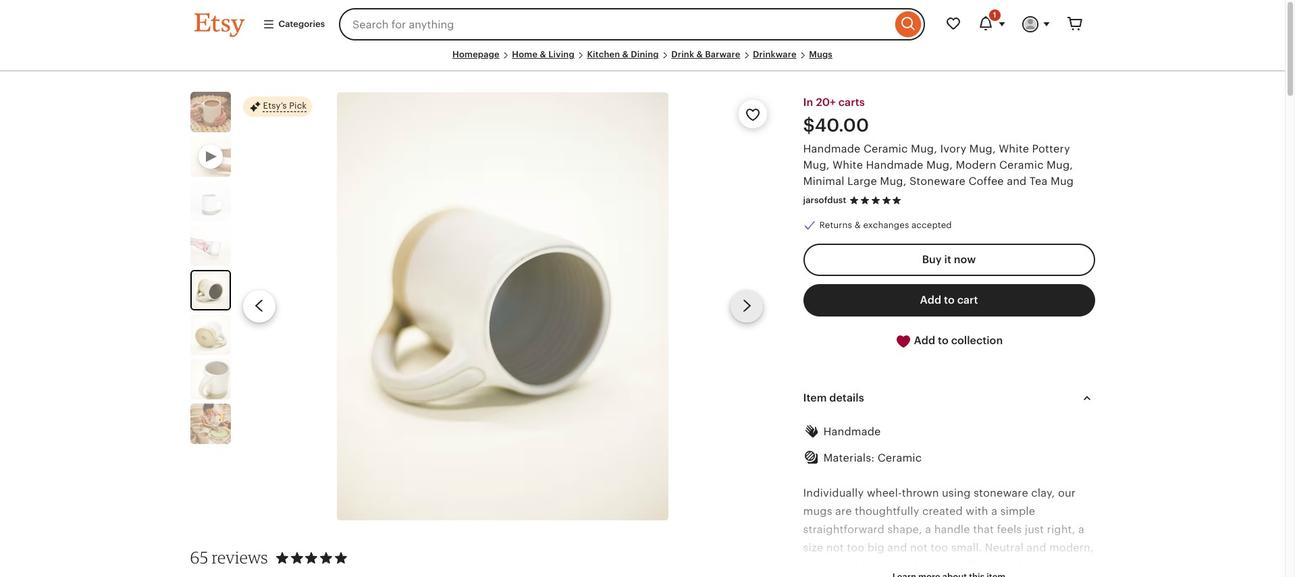 Task type: vqa. For each thing, say whether or not it's contained in the screenshot.
& corresponding to Home
yes



Task type: describe. For each thing, give the bounding box(es) containing it.
our
[[1059, 487, 1076, 500]]

etsy's pick
[[263, 101, 307, 111]]

carts
[[839, 96, 865, 109]]

handmade ceramic mug, ivory mug, white pottery mug, white handmade mug, modern ceramic mug, minimal large mug, stoneware coffee and tea mug
[[804, 143, 1074, 188]]

collection
[[952, 335, 1003, 347]]

categories
[[279, 19, 325, 29]]

ceramic for materials: ceramic
[[878, 452, 922, 465]]

handmade ceramic mug ivory mug white pottery mug white image 5 image
[[190, 315, 231, 355]]

mug, up stoneware
[[927, 159, 953, 172]]

drinkware
[[753, 49, 797, 59]]

add for add to cart
[[921, 294, 942, 307]]

minimal
[[804, 175, 845, 188]]

and down just
[[1027, 542, 1047, 555]]

kitchen & dining
[[587, 49, 659, 59]]

to for collection
[[938, 335, 949, 347]]

1 too from the left
[[847, 542, 865, 555]]

thoughtfully
[[855, 505, 920, 518]]

add to cart button
[[804, 285, 1096, 317]]

1 horizontal spatial white
[[999, 143, 1030, 156]]

modern,
[[1050, 542, 1094, 555]]

homepage link
[[453, 49, 500, 59]]

handmade ceramic mug ivory mug white pottery mug white image 7 image
[[190, 404, 231, 445]]

categories banner
[[170, 0, 1116, 49]]

mug, up mug
[[1047, 159, 1074, 172]]

2 too from the left
[[931, 542, 949, 555]]

materials:
[[824, 452, 875, 465]]

feels
[[998, 524, 1022, 536]]

just
[[1025, 524, 1045, 536]]

mugs
[[810, 49, 833, 59]]

home
[[512, 49, 538, 59]]

shape,
[[888, 524, 923, 536]]

handmade for handmade
[[824, 426, 881, 439]]

etsy's
[[263, 101, 287, 111]]

in
[[804, 96, 814, 109]]

handle
[[935, 524, 971, 536]]

kitchen & dining link
[[587, 49, 659, 59]]

item details
[[804, 392, 865, 405]]

0 horizontal spatial white
[[833, 159, 863, 172]]

clay,
[[1032, 487, 1056, 500]]

item details button
[[791, 383, 1108, 415]]

drinkware link
[[753, 49, 797, 59]]

that
[[974, 524, 995, 536]]

coffee
[[956, 560, 989, 573]]

handmade ceramic mug ivory mug white pottery mug white image 1 image
[[190, 92, 231, 133]]

stoneware
[[910, 175, 966, 188]]

thrown
[[902, 487, 940, 500]]

large
[[848, 175, 878, 188]]

1 vertical spatial ceramic
[[1000, 159, 1044, 172]]

65 reviews
[[190, 548, 268, 568]]

categories button
[[252, 12, 335, 37]]

2 horizontal spatial a
[[1079, 524, 1085, 536]]

stoneware
[[974, 487, 1029, 500]]

jarsofdust link
[[804, 195, 847, 206]]

pick
[[289, 101, 307, 111]]

perfect
[[821, 560, 860, 573]]

exchanges
[[864, 220, 910, 231]]

home & living link
[[512, 49, 575, 59]]

ivory
[[941, 143, 967, 156]]

modern
[[956, 159, 997, 172]]

home & living
[[512, 49, 575, 59]]

handmade for handmade ceramic mug, ivory mug, white pottery mug, white handmade mug, modern ceramic mug, minimal large mug, stoneware coffee and tea mug
[[804, 143, 861, 156]]

and up open
[[888, 542, 908, 555]]

item
[[804, 392, 827, 405]]

1 vertical spatial handmade
[[866, 159, 924, 172]]

mug
[[1051, 175, 1074, 188]]

and inside handmade ceramic mug, ivory mug, white pottery mug, white handmade mug, modern ceramic mug, minimal large mug, stoneware coffee and tea mug
[[1007, 175, 1027, 188]]

now
[[955, 254, 976, 266]]

wheel-
[[867, 487, 902, 500]]

etsy's pick button
[[243, 96, 312, 118]]

details
[[830, 392, 865, 405]]

& for kitchen
[[623, 49, 629, 59]]

1 horizontal spatial handmade ceramic mug ivory mug white pottery mug white image 4 image
[[337, 92, 669, 521]]

add for add to collection
[[915, 335, 936, 347]]

are
[[836, 505, 852, 518]]

ceramic for handmade ceramic mug, ivory mug, white pottery mug, white handmade mug, modern ceramic mug, minimal large mug, stoneware coffee and tea mug
[[864, 143, 908, 156]]

individually
[[804, 487, 864, 500]]

for
[[862, 560, 877, 573]]

mug, right large
[[881, 175, 907, 188]]

accepted
[[912, 220, 952, 231]]

mug, left ivory
[[911, 143, 938, 156]]



Task type: locate. For each thing, give the bounding box(es) containing it.
in 20+ carts $40.00
[[804, 96, 870, 136]]

add inside button
[[915, 335, 936, 347]]

not
[[827, 542, 844, 555], [911, 542, 928, 555]]

&
[[540, 49, 547, 59], [623, 49, 629, 59], [697, 49, 703, 59], [855, 220, 861, 231]]

none search field inside the categories banner
[[339, 8, 925, 41]]

$40.00
[[804, 115, 870, 136]]

add down add to cart button
[[915, 335, 936, 347]]

mug, up minimal
[[804, 159, 830, 172]]

homepage
[[453, 49, 500, 59]]

ceramic up tea
[[1000, 159, 1044, 172]]

0 horizontal spatial a
[[926, 524, 932, 536]]

a down stoneware
[[992, 505, 998, 518]]

handmade ceramic mug ivory mug white pottery mug white image 6 image
[[190, 360, 231, 400]]

a right right,
[[1079, 524, 1085, 536]]

white left pottery
[[999, 143, 1030, 156]]

& right drink
[[697, 49, 703, 59]]

1 vertical spatial with
[[992, 560, 1015, 573]]

1 horizontal spatial not
[[911, 542, 928, 555]]

jarsofdust
[[804, 195, 847, 206]]

& right home
[[540, 49, 547, 59]]

add to collection
[[912, 335, 1003, 347]]

1 not from the left
[[827, 542, 844, 555]]

mugs
[[804, 505, 833, 518]]

handmade ceramic mug ivory mug white pottery mug white image 4 image
[[337, 92, 669, 521], [192, 272, 229, 310]]

1 button
[[970, 8, 1014, 41]]

0 vertical spatial white
[[999, 143, 1030, 156]]

0 horizontal spatial with
[[966, 505, 989, 518]]

mug,
[[911, 143, 938, 156], [970, 143, 996, 156], [804, 159, 830, 172], [927, 159, 953, 172], [1047, 159, 1074, 172], [881, 175, 907, 188]]

not up shelves,
[[911, 542, 928, 555]]

add to collection button
[[804, 325, 1096, 358]]

handmade down $40.00
[[804, 143, 861, 156]]

and left tea
[[1007, 175, 1027, 188]]

0 horizontal spatial not
[[827, 542, 844, 555]]

mug, up modern
[[970, 143, 996, 156]]

individually wheel-thrown using stoneware clay, our mugs are thoughtfully created with a simple straightforward shape, a handle that feels just right, a size not too big and not too small. neutral and modern, it's perfect for open shelves, coffee with friends
[[804, 487, 1094, 578]]

a
[[992, 505, 998, 518], [926, 524, 932, 536], [1079, 524, 1085, 536]]

it
[[945, 254, 952, 266]]

2 vertical spatial handmade
[[824, 426, 881, 439]]

0 horizontal spatial too
[[847, 542, 865, 555]]

& right returns
[[855, 220, 861, 231]]

0 vertical spatial with
[[966, 505, 989, 518]]

to left cart on the bottom right of the page
[[945, 294, 955, 307]]

& for drink
[[697, 49, 703, 59]]

None search field
[[339, 8, 925, 41]]

handmade ceramic mug ivory mug white pottery mug white image 2 image
[[190, 181, 231, 222]]

too
[[847, 542, 865, 555], [931, 542, 949, 555]]

1 vertical spatial add
[[915, 335, 936, 347]]

handmade up large
[[866, 159, 924, 172]]

1 vertical spatial to
[[938, 335, 949, 347]]

menu bar containing homepage
[[194, 49, 1091, 72]]

it's
[[804, 560, 818, 573]]

1 vertical spatial white
[[833, 159, 863, 172]]

shelves,
[[910, 560, 953, 573]]

drink
[[672, 49, 695, 59]]

and
[[1007, 175, 1027, 188], [888, 542, 908, 555], [1027, 542, 1047, 555]]

small.
[[952, 542, 983, 555]]

returns
[[820, 220, 853, 231]]

1
[[994, 11, 997, 19]]

ceramic up the wheel-
[[878, 452, 922, 465]]

65
[[190, 548, 208, 568]]

big
[[868, 542, 885, 555]]

2 vertical spatial ceramic
[[878, 452, 922, 465]]

with up that
[[966, 505, 989, 518]]

add left cart on the bottom right of the page
[[921, 294, 942, 307]]

buy it now button
[[804, 244, 1096, 277]]

with down neutral
[[992, 560, 1015, 573]]

straightforward
[[804, 524, 885, 536]]

neutral
[[986, 542, 1024, 555]]

coffee
[[969, 175, 1004, 188]]

Search for anything text field
[[339, 8, 892, 41]]

handmade up materials:
[[824, 426, 881, 439]]

ceramic
[[864, 143, 908, 156], [1000, 159, 1044, 172], [878, 452, 922, 465]]

barware
[[705, 49, 741, 59]]

too up shelves,
[[931, 542, 949, 555]]

open
[[880, 560, 907, 573]]

to inside button
[[945, 294, 955, 307]]

right,
[[1048, 524, 1076, 536]]

handmade
[[804, 143, 861, 156], [866, 159, 924, 172], [824, 426, 881, 439]]

& left dining
[[623, 49, 629, 59]]

buy
[[923, 254, 942, 266]]

& for returns
[[855, 220, 861, 231]]

2 not from the left
[[911, 542, 928, 555]]

drink & barware link
[[672, 49, 741, 59]]

to inside button
[[938, 335, 949, 347]]

with
[[966, 505, 989, 518], [992, 560, 1015, 573]]

returns & exchanges accepted
[[820, 220, 952, 231]]

handmade ceramic mug ivory mug white pottery mug white image 3 image
[[190, 226, 231, 266]]

ceramic up large
[[864, 143, 908, 156]]

dining
[[631, 49, 659, 59]]

pottery
[[1033, 143, 1071, 156]]

created
[[923, 505, 963, 518]]

1 horizontal spatial a
[[992, 505, 998, 518]]

reviews
[[212, 548, 268, 568]]

0 vertical spatial to
[[945, 294, 955, 307]]

materials: ceramic
[[824, 452, 922, 465]]

white up large
[[833, 159, 863, 172]]

0 vertical spatial add
[[921, 294, 942, 307]]

drink & barware
[[672, 49, 741, 59]]

using
[[942, 487, 971, 500]]

cart
[[958, 294, 979, 307]]

0 vertical spatial handmade
[[804, 143, 861, 156]]

0 vertical spatial ceramic
[[864, 143, 908, 156]]

not up perfect
[[827, 542, 844, 555]]

buy it now
[[923, 254, 976, 266]]

add to cart
[[921, 294, 979, 307]]

1 horizontal spatial with
[[992, 560, 1015, 573]]

add inside button
[[921, 294, 942, 307]]

a down the 'created'
[[926, 524, 932, 536]]

size
[[804, 542, 824, 555]]

to left collection
[[938, 335, 949, 347]]

simple
[[1001, 505, 1036, 518]]

white
[[999, 143, 1030, 156], [833, 159, 863, 172]]

tea
[[1030, 175, 1048, 188]]

kitchen
[[587, 49, 620, 59]]

too left big
[[847, 542, 865, 555]]

menu bar
[[194, 49, 1091, 72]]

to for cart
[[945, 294, 955, 307]]

1 horizontal spatial too
[[931, 542, 949, 555]]

20+
[[816, 96, 836, 109]]

mugs link
[[810, 49, 833, 59]]

0 horizontal spatial handmade ceramic mug ivory mug white pottery mug white image 4 image
[[192, 272, 229, 310]]

living
[[549, 49, 575, 59]]

& for home
[[540, 49, 547, 59]]



